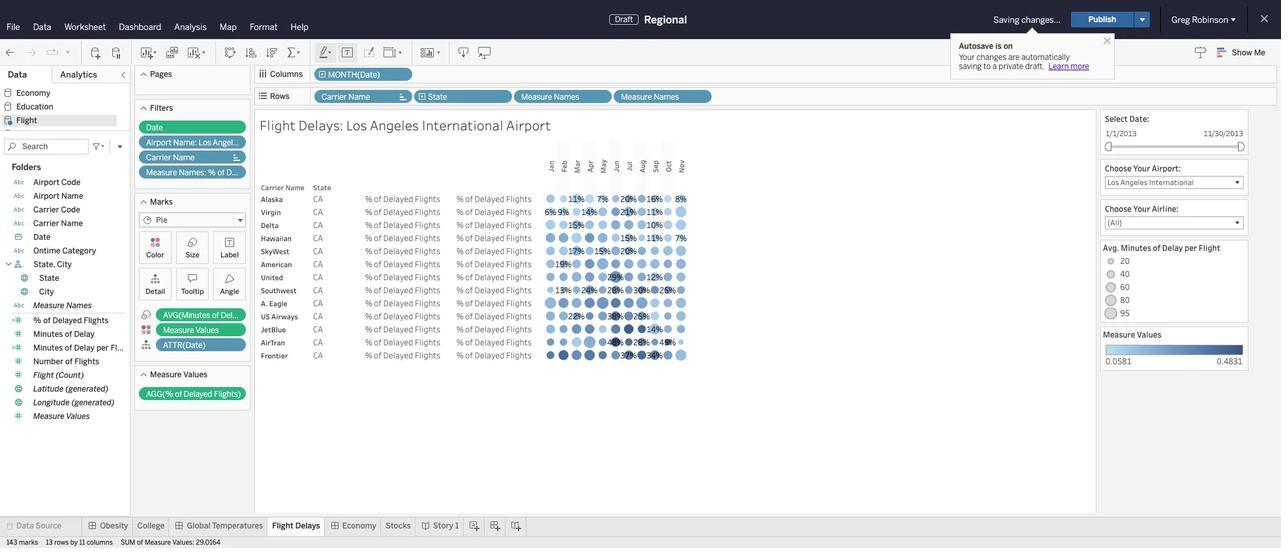 Task type: describe. For each thing, give the bounding box(es) containing it.
40
[[1121, 269, 1130, 279]]

Aug, Month of Date. Press Space to toggle selection. Press Escape to go back to the left margin. Use arrow keys to navigate headers text field
[[636, 140, 649, 193]]

open and edit this workbook in tableau desktop image
[[478, 46, 491, 59]]

Apr, Month of Date. Press Space to toggle selection. Press Escape to go back to the left margin. Use arrow keys to navigate headers text field
[[583, 140, 596, 193]]

0 horizontal spatial global
[[16, 130, 40, 139]]

agg(% of delayed flights)
[[146, 390, 241, 399]]

story 1
[[433, 522, 459, 531]]

US Airways, Carrier Name. Press Space to toggle selection. Press Escape to go back to the left margin. Use arrow keys to navigate headers text field
[[257, 310, 309, 323]]

state,
[[33, 260, 55, 269]]

AirTran, Carrier Name. Press Space to toggle selection. Press Escape to go back to the left margin. Use arrow keys to navigate headers text field
[[257, 336, 309, 349]]

11
[[79, 540, 85, 548]]

carrier up marks
[[146, 153, 171, 162]]

29.0164
[[196, 540, 221, 548]]

0 horizontal spatial names
[[66, 301, 92, 311]]

regional
[[644, 13, 687, 26]]

fit image
[[383, 46, 404, 59]]

flight delays
[[272, 522, 320, 531]]

1 horizontal spatial global temperatures
[[187, 522, 263, 531]]

JetBlue, Carrier Name. Press Space to toggle selection. Press Escape to go back to the left margin. Use arrow keys to navigate headers text field
[[257, 323, 309, 336]]

label
[[221, 251, 239, 260]]

flights)
[[214, 390, 241, 399]]

publish
[[1089, 15, 1117, 24]]

8 ca, state. press space to toggle selection. press escape to go back to the left margin. use arrow keys to navigate headers text field from the top
[[309, 336, 362, 349]]

redo image
[[25, 46, 38, 59]]

40 option
[[1104, 268, 1246, 281]]

Oct, Month of Date. Press Space to toggle selection. Press Escape to go back to the left margin. Use arrow keys to navigate headers text field
[[662, 140, 675, 193]]

rows
[[54, 540, 69, 548]]

0 horizontal spatial temperatures
[[42, 130, 93, 139]]

1 vertical spatial temperatures
[[212, 522, 263, 531]]

carrier down airport name
[[33, 205, 59, 215]]

columns
[[87, 540, 113, 548]]

American, Carrier Name. Press Space to toggle selection. Press Escape to go back to the left margin. Use arrow keys to navigate headers text field
[[257, 258, 309, 271]]

airport for airport name
[[33, 192, 59, 201]]

3 ca, state. press space to toggle selection. press escape to go back to the left margin. use arrow keys to navigate headers text field from the top
[[309, 232, 362, 245]]

los for name:
[[199, 138, 211, 147]]

greg robinson
[[1172, 15, 1229, 24]]

of for agg(% of delayed flights)
[[175, 390, 182, 399]]

learn more link
[[1045, 62, 1090, 71]]

international for airport name: los angeles international
[[243, 138, 289, 147]]

new data source image
[[89, 46, 102, 59]]

1 ca, state. press space to toggle selection. press escape to go back to the left margin. use arrow keys to navigate headers text field from the top
[[309, 206, 362, 219]]

angle
[[220, 288, 239, 296]]

month(date)
[[328, 70, 380, 80]]

20
[[1121, 256, 1130, 266]]

your for choose your airline:
[[1134, 204, 1151, 214]]

format
[[250, 22, 278, 32]]

color
[[146, 251, 164, 260]]

a
[[993, 62, 997, 71]]

help
[[291, 22, 309, 32]]

60
[[1121, 282, 1130, 292]]

80 option
[[1104, 294, 1246, 307]]

dashboard
[[119, 22, 161, 32]]

sort carrier name descending by measure values image
[[266, 46, 279, 59]]

of for avg(minutes of delay per flight)
[[212, 311, 219, 320]]

marks
[[150, 198, 173, 207]]

choose for choose your airport:
[[1106, 163, 1132, 174]]

A. Eagle, Carrier Name. Press Space to toggle selection. Press Escape to go back to the left margin. Use arrow keys to navigate headers text field
[[257, 297, 309, 310]]

(count)
[[56, 371, 84, 380]]

1 vertical spatial global
[[187, 522, 210, 531]]

SkyWest, Carrier Name. Press Space to toggle selection. Press Escape to go back to the left margin. Use arrow keys to navigate headers text field
[[257, 245, 309, 258]]

airport name
[[33, 192, 83, 201]]

95
[[1121, 308, 1130, 318]]

avg(minutes
[[163, 311, 210, 320]]

of for % of delayed flights
[[43, 316, 51, 326]]

2 vertical spatial carrier name
[[33, 219, 83, 228]]

category
[[62, 247, 96, 256]]

delay for minutes of delay per flight
[[74, 344, 95, 353]]

highlight image
[[318, 46, 333, 59]]

saving changes...
[[994, 15, 1061, 24]]

flight for flight delays: los angeles international airport
[[260, 116, 296, 134]]

measure values down longitude
[[33, 412, 90, 421]]

0 vertical spatial minutes
[[1121, 243, 1152, 253]]

(generated) for longitude (generated)
[[72, 399, 115, 408]]

saving
[[994, 15, 1020, 24]]

choose your airport:
[[1106, 163, 1182, 174]]

ontime
[[33, 247, 60, 256]]

me
[[1255, 48, 1266, 57]]

learn
[[1049, 62, 1069, 71]]

changes...
[[1022, 15, 1061, 24]]

collapse image
[[119, 71, 127, 79]]

download image
[[457, 46, 471, 59]]

totals image
[[286, 46, 302, 59]]

name down carrier code
[[61, 219, 83, 228]]

4 ca, state. press space to toggle selection. press escape to go back to the left margin. use arrow keys to navigate headers text field from the top
[[309, 297, 362, 310]]

Hawaiian, Carrier Name. Press Space to toggle selection. Press Escape to go back to the left margin. Use arrow keys to navigate headers text field
[[257, 232, 309, 245]]

angeles for name:
[[213, 138, 241, 147]]

name down airport code
[[61, 192, 83, 201]]

avg.
[[1104, 243, 1120, 253]]

delayed for agg(% of delayed flights)
[[184, 390, 212, 399]]

select
[[1106, 114, 1128, 124]]

2 horizontal spatial measure names
[[621, 93, 679, 102]]

avg. minutes of delay per flight
[[1104, 243, 1221, 253]]

flight for flight (count)
[[33, 371, 54, 380]]

is
[[996, 42, 1002, 51]]

of for sum of measure values: 29.0164
[[137, 540, 143, 548]]

latitude (generated)
[[33, 385, 109, 394]]

greg
[[1172, 15, 1191, 24]]

columns
[[270, 70, 303, 79]]

draft.
[[1026, 62, 1045, 71]]

automatically
[[1022, 53, 1071, 62]]

choose your airline:
[[1106, 204, 1179, 214]]

delays:
[[299, 116, 344, 134]]

college
[[137, 522, 165, 531]]

detail
[[145, 288, 165, 296]]

of for minutes of delay
[[65, 330, 72, 339]]

choose for choose your airline:
[[1106, 204, 1132, 214]]

sum of measure values: 29.0164
[[121, 540, 221, 548]]

stocks
[[386, 522, 411, 531]]

13
[[46, 540, 53, 548]]

Southwest, Carrier Name. Press Space to toggle selection. Press Escape to go back to the left margin. Use arrow keys to navigate headers text field
[[257, 284, 309, 297]]

names:
[[179, 168, 206, 178]]

flight delays: los angeles international airport
[[260, 116, 551, 134]]

measure values up agg(% of delayed flights)
[[150, 371, 208, 380]]

private
[[999, 62, 1024, 71]]

swap rows and columns image
[[224, 46, 237, 59]]

60 option
[[1104, 281, 1246, 294]]

replay animation image
[[46, 46, 59, 59]]

143 marks
[[7, 540, 38, 548]]

of for number of flights
[[65, 357, 73, 367]]

undo image
[[4, 46, 17, 59]]

to
[[984, 62, 991, 71]]

% of delayed flights
[[33, 316, 109, 326]]

carrier down carrier code
[[33, 219, 59, 228]]

0 horizontal spatial state
[[39, 274, 59, 283]]

delays
[[296, 522, 320, 531]]

state, city
[[33, 260, 72, 269]]

1 horizontal spatial state
[[428, 93, 447, 102]]

airport for airport name: los angeles international
[[146, 138, 172, 147]]

new worksheet image
[[140, 46, 158, 59]]

Jul, Month of Date. Press Space to toggle selection. Press Escape to go back to the left margin. Use arrow keys to navigate headers text field
[[623, 140, 636, 193]]

story
[[433, 522, 454, 531]]

your changes are automatically saving to a private draft.
[[959, 53, 1071, 71]]

longitude (generated)
[[33, 399, 115, 408]]

1 horizontal spatial city
[[57, 260, 72, 269]]

80
[[1121, 295, 1130, 305]]

carrier down month(date) at the left of the page
[[322, 93, 347, 102]]

airport for airport code
[[33, 178, 59, 187]]

name:
[[173, 138, 197, 147]]

avg(minutes of delay per flight)
[[163, 311, 280, 320]]

of up 20 option
[[1154, 243, 1161, 253]]

ontime category
[[33, 247, 96, 256]]

Mar, Month of Date. Press Space to toggle selection. Press Escape to go back to the left margin. Use arrow keys to navigate headers text field
[[570, 140, 583, 193]]

airport code
[[33, 178, 81, 187]]

0 vertical spatial carrier name
[[322, 93, 370, 102]]

duplicate image
[[166, 46, 179, 59]]



Task type: vqa. For each thing, say whether or not it's contained in the screenshot.
Flight (Count) flight
yes



Task type: locate. For each thing, give the bounding box(es) containing it.
1 horizontal spatial per
[[243, 311, 255, 320]]

measure values down avg(minutes
[[163, 326, 219, 335]]

0 vertical spatial delayed
[[226, 168, 255, 178]]

ca, state. press space to toggle selection. press escape to go back to the left margin. use arrow keys to navigate headers text field down alaska, carrier name. press space to toggle selection. press escape to go back to the left margin. use arrow keys to navigate headers text field
[[309, 219, 362, 232]]

your down autosave
[[959, 53, 975, 62]]

0 vertical spatial (generated)
[[66, 385, 109, 394]]

delay up 20 option
[[1163, 243, 1184, 253]]

minutes down % of delayed flights
[[33, 330, 63, 339]]

of right sum
[[137, 540, 143, 548]]

0 vertical spatial temperatures
[[42, 130, 93, 139]]

hide mark labels image
[[341, 46, 354, 59]]

of right avg(minutes
[[212, 311, 219, 320]]

0.0581
[[1106, 356, 1132, 367]]

0 vertical spatial date
[[146, 123, 163, 132]]

minutes
[[1121, 243, 1152, 253], [33, 330, 63, 339], [33, 344, 63, 353]]

of down % of delayed flights
[[65, 330, 72, 339]]

measure names
[[521, 93, 580, 102], [621, 93, 679, 102], [33, 301, 92, 311]]

of
[[218, 168, 225, 178], [1154, 243, 1161, 253], [212, 311, 219, 320], [43, 316, 51, 326], [65, 330, 72, 339], [65, 344, 72, 353], [65, 357, 73, 367], [175, 390, 182, 399], [137, 540, 143, 548]]

1 vertical spatial (generated)
[[72, 399, 115, 408]]

clear sheet image
[[187, 46, 208, 59]]

temperatures up 29.0164
[[212, 522, 263, 531]]

0 horizontal spatial economy
[[16, 89, 50, 98]]

data source
[[16, 522, 62, 531]]

ca, state. press space to toggle selection. press escape to go back to the left margin. use arrow keys to navigate headers text field up airtran, carrier name. press space to toggle selection. press escape to go back to the left margin. use arrow keys to navigate headers 'text field'
[[309, 310, 362, 323]]

Feb, Month of Date. Press Space to toggle selection. Press Escape to go back to the left margin. Use arrow keys to navigate headers text field
[[557, 140, 570, 193]]

ca, state. press space to toggle selection. press escape to go back to the left margin. use arrow keys to navigate headers text field down the delta, carrier name. press space to toggle selection. press escape to go back to the left margin. use arrow keys to navigate headers 'text field'
[[309, 245, 362, 258]]

6 ca, state. press space to toggle selection. press escape to go back to the left margin. use arrow keys to navigate headers text field from the top
[[309, 310, 362, 323]]

1 horizontal spatial carrier name
[[146, 153, 195, 162]]

delay up number of flights on the left of page
[[74, 344, 95, 353]]

0 horizontal spatial angeles
[[213, 138, 241, 147]]

ca, state. press space to toggle selection. press escape to go back to the left margin. use arrow keys to navigate headers text field down american, carrier name. press space to toggle selection. press escape to go back to the left margin. use arrow keys to navigate headers text field
[[309, 284, 362, 297]]

% of Delayed Flights, . Press Space to toggle selection. Press Escape to go back to the left margin. Use arrow keys to navigate headers text field
[[362, 193, 453, 206], [362, 206, 453, 219], [453, 206, 544, 219], [362, 219, 453, 232], [453, 219, 544, 232], [362, 245, 453, 258], [453, 258, 544, 271], [362, 284, 453, 297], [453, 297, 544, 310], [362, 310, 453, 323], [362, 336, 453, 349], [362, 349, 453, 362]]

0 vertical spatial angeles
[[370, 116, 419, 134]]

global temperatures up 29.0164
[[187, 522, 263, 531]]

1 horizontal spatial temperatures
[[212, 522, 263, 531]]

1 vertical spatial your
[[1134, 163, 1151, 174]]

file
[[7, 22, 20, 32]]

20 option
[[1104, 255, 1246, 268]]

2 vertical spatial flights
[[75, 357, 99, 367]]

1 horizontal spatial international
[[422, 116, 504, 134]]

Search text field
[[4, 139, 89, 155]]

date
[[146, 123, 163, 132], [33, 233, 51, 242]]

your left airport:
[[1134, 163, 1151, 174]]

2 vertical spatial per
[[97, 344, 109, 353]]

per left flight)
[[243, 311, 255, 320]]

of up number of flights on the left of page
[[65, 344, 72, 353]]

sum
[[121, 540, 135, 548]]

global
[[16, 130, 40, 139], [187, 522, 210, 531]]

delayed up minutes of delay
[[52, 316, 82, 326]]

CA, State. Press Space to toggle selection. Press Escape to go back to the left margin. Use arrow keys to navigate headers text field
[[309, 193, 362, 206], [309, 219, 362, 232], [309, 232, 362, 245], [309, 258, 362, 271], [309, 271, 362, 284], [309, 310, 362, 323], [309, 323, 362, 336], [309, 336, 362, 349], [309, 349, 362, 362]]

0 vertical spatial economy
[[16, 89, 50, 98]]

of right "agg(%"
[[175, 390, 182, 399]]

0 horizontal spatial %
[[33, 316, 41, 326]]

ca, state. press space to toggle selection. press escape to go back to the left margin. use arrow keys to navigate headers text field down united, carrier name. press space to toggle selection. press escape to go back to the left margin. use arrow keys to navigate headers text field
[[309, 297, 362, 310]]

los right name:
[[199, 138, 211, 147]]

flights up alaska, carrier name. press space to toggle selection. press escape to go back to the left margin. use arrow keys to navigate headers text field
[[257, 168, 281, 178]]

code for carrier code
[[61, 205, 80, 215]]

data up replay animation icon
[[33, 22, 51, 32]]

2 horizontal spatial per
[[1185, 243, 1198, 253]]

of up minutes of delay
[[43, 316, 51, 326]]

5 ca, state. press space to toggle selection. press escape to go back to the left margin. use arrow keys to navigate headers text field from the top
[[309, 271, 362, 284]]

economy
[[16, 89, 50, 98], [342, 522, 377, 531]]

% up minutes of delay
[[33, 316, 41, 326]]

autosave
[[959, 42, 994, 51]]

Frontier, Carrier Name. Press Space to toggle selection. Press Escape to go back to the left margin. Use arrow keys to navigate headers text field
[[257, 349, 309, 362]]

flights down "minutes of delay per flight"
[[75, 357, 99, 367]]

pages
[[150, 70, 172, 79]]

Alaska, Carrier Name. Press Space to toggle selection. Press Escape to go back to the left margin. Use arrow keys to navigate headers text field
[[257, 193, 309, 206]]

11/30/2013
[[1204, 129, 1244, 138]]

global up 29.0164
[[187, 522, 210, 531]]

replay animation image
[[64, 48, 72, 56]]

2 vertical spatial delayed
[[184, 390, 212, 399]]

delay down angle
[[221, 311, 241, 320]]

data down the undo image
[[8, 70, 27, 80]]

0 vertical spatial city
[[57, 260, 72, 269]]

1 vertical spatial state
[[39, 274, 59, 283]]

flight (count)
[[33, 371, 84, 380]]

ca, state. press space to toggle selection. press escape to go back to the left margin. use arrow keys to navigate headers text field up hawaiian, carrier name. press space to toggle selection. press escape to go back to the left margin. use arrow keys to navigate headers text field
[[309, 206, 362, 219]]

1 ca, state. press space to toggle selection. press escape to go back to the left margin. use arrow keys to navigate headers text field from the top
[[309, 193, 362, 206]]

2 horizontal spatial carrier name
[[322, 93, 370, 102]]

%
[[208, 168, 216, 178], [33, 316, 41, 326]]

0 horizontal spatial los
[[199, 138, 211, 147]]

0 horizontal spatial measure names
[[33, 301, 92, 311]]

1 vertical spatial flights
[[84, 316, 109, 326]]

your
[[959, 53, 975, 62], [1134, 163, 1151, 174], [1134, 204, 1151, 214]]

publish button
[[1072, 12, 1134, 27]]

values down "avg(minutes of delay per flight)"
[[196, 326, 219, 335]]

13 rows by 11 columns
[[46, 540, 113, 548]]

0 horizontal spatial global temperatures
[[16, 130, 93, 139]]

% right names:
[[208, 168, 216, 178]]

Jun, Month of Date. Press Space to toggle selection. Press Escape to go back to the left margin. Use arrow keys to navigate headers text field
[[610, 140, 623, 193]]

2 horizontal spatial names
[[654, 93, 679, 102]]

per for avg(minutes of delay per flight)
[[243, 311, 255, 320]]

name down name:
[[173, 153, 195, 162]]

of up (count)
[[65, 357, 73, 367]]

143
[[7, 540, 17, 548]]

2 vertical spatial minutes
[[33, 344, 63, 353]]

carrier name down carrier code
[[33, 219, 83, 228]]

0 vertical spatial flights
[[257, 168, 281, 178]]

state
[[428, 93, 447, 102], [39, 274, 59, 283]]

of for minutes of delay per flight
[[65, 344, 72, 353]]

state up flight delays: los angeles international airport
[[428, 93, 447, 102]]

carrier name down month(date) at the left of the page
[[322, 93, 370, 102]]

choose
[[1106, 163, 1132, 174], [1106, 204, 1132, 214]]

1 vertical spatial economy
[[342, 522, 377, 531]]

1 horizontal spatial global
[[187, 522, 210, 531]]

state down state, city
[[39, 274, 59, 283]]

show
[[1233, 48, 1253, 57]]

per up 20 option
[[1185, 243, 1198, 253]]

code down airport name
[[61, 205, 80, 215]]

pause auto updates image
[[110, 46, 123, 59]]

1 vertical spatial date
[[33, 233, 51, 242]]

your for choose your airport:
[[1134, 163, 1151, 174]]

number
[[33, 357, 63, 367]]

education
[[16, 102, 53, 112]]

3 ca, state. press space to toggle selection. press escape to go back to the left margin. use arrow keys to navigate headers text field from the top
[[309, 284, 362, 297]]

delay for minutes of delay
[[74, 330, 95, 339]]

your inside your changes are automatically saving to a private draft.
[[959, 53, 975, 62]]

delayed down airport name: los angeles international
[[226, 168, 255, 178]]

per for minutes of delay per flight
[[97, 344, 109, 353]]

temperatures down education
[[42, 130, 93, 139]]

1 horizontal spatial date
[[146, 123, 163, 132]]

flights
[[257, 168, 281, 178], [84, 316, 109, 326], [75, 357, 99, 367]]

economy up education
[[16, 89, 50, 98]]

data guide image
[[1195, 46, 1208, 59]]

folders
[[12, 162, 41, 172]]

city down state,
[[39, 288, 54, 297]]

0 vertical spatial international
[[422, 116, 504, 134]]

date down filters
[[146, 123, 163, 132]]

airport up jan, month of date. press space to toggle selection. press escape to go back to the left margin. use arrow keys to navigate headers "text box"
[[506, 116, 551, 134]]

per up number of flights on the left of page
[[97, 344, 109, 353]]

global temperatures down education
[[16, 130, 93, 139]]

flight for flight delays
[[272, 522, 294, 531]]

los for delays:
[[346, 116, 367, 134]]

minutes of delay
[[33, 330, 95, 339]]

flight
[[16, 116, 37, 125], [260, 116, 296, 134], [1199, 243, 1221, 253], [111, 344, 132, 353], [33, 371, 54, 380], [272, 522, 294, 531]]

1 vertical spatial los
[[199, 138, 211, 147]]

1 horizontal spatial economy
[[342, 522, 377, 531]]

2 choose from the top
[[1106, 204, 1132, 214]]

angeles up measure names: % of delayed flights
[[213, 138, 241, 147]]

flights up "minutes of delay per flight"
[[84, 316, 109, 326]]

ca, state. press space to toggle selection. press escape to go back to the left margin. use arrow keys to navigate headers text field down us airways, carrier name. press space to toggle selection. press escape to go back to the left margin. use arrow keys to navigate headers text box
[[309, 336, 362, 349]]

global temperatures
[[16, 130, 93, 139], [187, 522, 263, 531]]

1
[[455, 522, 459, 531]]

1/1/2013
[[1106, 129, 1137, 138]]

code for airport code
[[61, 178, 81, 187]]

1 vertical spatial angeles
[[213, 138, 241, 147]]

1 horizontal spatial angeles
[[370, 116, 419, 134]]

show/hide cards image
[[420, 46, 441, 59]]

Virgin, Carrier Name. Press Space to toggle selection. Press Escape to go back to the left margin. Use arrow keys to navigate headers text field
[[257, 206, 309, 219]]

values up agg(% of delayed flights)
[[183, 371, 208, 380]]

values down longitude (generated)
[[66, 412, 90, 421]]

0 horizontal spatial date
[[33, 233, 51, 242]]

ca, state. press space to toggle selection. press escape to go back to the left margin. use arrow keys to navigate headers text field up southwest, carrier name. press space to toggle selection. press escape to go back to the left margin. use arrow keys to navigate headers text box
[[309, 258, 362, 271]]

airport up carrier code
[[33, 192, 59, 201]]

0 vertical spatial data
[[33, 22, 51, 32]]

0 horizontal spatial city
[[39, 288, 54, 297]]

learn more
[[1049, 62, 1090, 71]]

1 vertical spatial city
[[39, 288, 54, 297]]

angeles for delays:
[[370, 116, 419, 134]]

Jan, Month of Date. Press Space to toggle selection. Press Escape to go back to the left margin. Use arrow keys to navigate headers text field
[[544, 140, 557, 193]]

% of Delayed Flights, . Press Space to toggle selection. Press Escape to go back to the left margin. Use arrow keys to navigate headers text field
[[453, 193, 544, 206], [362, 232, 453, 245], [453, 232, 544, 245], [453, 245, 544, 258], [362, 258, 453, 271], [362, 271, 453, 284], [453, 271, 544, 284], [453, 284, 544, 297], [362, 297, 453, 310], [453, 310, 544, 323], [362, 323, 453, 336], [453, 323, 544, 336], [453, 336, 544, 349], [453, 349, 544, 362]]

0 vertical spatial your
[[959, 53, 975, 62]]

code up airport name
[[61, 178, 81, 187]]

1 horizontal spatial los
[[346, 116, 367, 134]]

choose down 1/1/2013
[[1106, 163, 1132, 174]]

angeles down month(date) at the left of the page
[[370, 116, 419, 134]]

draft
[[615, 15, 633, 24]]

measure names: % of delayed flights
[[146, 168, 281, 178]]

1 horizontal spatial names
[[554, 93, 580, 102]]

minutes up 20
[[1121, 243, 1152, 253]]

1 choose from the top
[[1106, 163, 1132, 174]]

minutes for minutes of delay
[[33, 330, 63, 339]]

May, Month of Date. Press Space to toggle selection. Press Escape to go back to the left margin. Use arrow keys to navigate headers text field
[[596, 140, 610, 193]]

airport up airport name
[[33, 178, 59, 187]]

0 vertical spatial %
[[208, 168, 216, 178]]

carrier
[[322, 93, 347, 102], [146, 153, 171, 162], [33, 205, 59, 215], [33, 219, 59, 228]]

9 ca, state. press space to toggle selection. press escape to go back to the left margin. use arrow keys to navigate headers text field from the top
[[309, 349, 362, 362]]

1 vertical spatial international
[[243, 138, 289, 147]]

1 vertical spatial per
[[243, 311, 255, 320]]

0 horizontal spatial delayed
[[52, 316, 82, 326]]

Delta, Carrier Name. Press Space to toggle selection. Press Escape to go back to the left margin. Use arrow keys to navigate headers text field
[[257, 219, 309, 232]]

Sep, Month of Date. Press Space to toggle selection. Press Escape to go back to the left margin. Use arrow keys to navigate headers text field
[[649, 140, 662, 193]]

carrier name down name:
[[146, 153, 195, 162]]

delay up "minutes of delay per flight"
[[74, 330, 95, 339]]

names
[[554, 93, 580, 102], [654, 93, 679, 102], [66, 301, 92, 311]]

tooltip
[[181, 288, 204, 296]]

choose up avg.
[[1106, 204, 1132, 214]]

carrier code
[[33, 205, 80, 215]]

data
[[33, 22, 51, 32], [8, 70, 27, 80], [16, 522, 34, 531]]

1 vertical spatial delayed
[[52, 316, 82, 326]]

0 vertical spatial code
[[61, 178, 81, 187]]

city
[[57, 260, 72, 269], [39, 288, 54, 297]]

0 horizontal spatial carrier name
[[33, 219, 83, 228]]

filters
[[150, 104, 173, 113]]

changes
[[977, 53, 1007, 62]]

show me button
[[1212, 42, 1278, 63]]

date up ontime
[[33, 233, 51, 242]]

1 horizontal spatial %
[[208, 168, 216, 178]]

1 vertical spatial global temperatures
[[187, 522, 263, 531]]

ca, state. press space to toggle selection. press escape to go back to the left margin. use arrow keys to navigate headers text field up a. eagle, carrier name. press space to toggle selection. press escape to go back to the left margin. use arrow keys to navigate headers text box at the bottom of the page
[[309, 271, 362, 284]]

are
[[1009, 53, 1020, 62]]

(generated) down latitude (generated) at the bottom of the page
[[72, 399, 115, 408]]

1 vertical spatial data
[[8, 70, 27, 80]]

saving
[[959, 62, 982, 71]]

CA, State. Press Space to toggle selection. Press Escape to go back to the left margin. Use arrow keys to navigate headers text field
[[309, 206, 362, 219], [309, 245, 362, 258], [309, 284, 362, 297], [309, 297, 362, 310]]

2 ca, state. press space to toggle selection. press escape to go back to the left margin. use arrow keys to navigate headers text field from the top
[[309, 219, 362, 232]]

los right delays:
[[346, 116, 367, 134]]

name
[[349, 93, 370, 102], [173, 153, 195, 162], [61, 192, 83, 201], [61, 219, 83, 228]]

economy left stocks
[[342, 522, 377, 531]]

ca, state. press space to toggle selection. press escape to go back to the left margin. use arrow keys to navigate headers text field up frontier, carrier name. press space to toggle selection. press escape to go back to the left margin. use arrow keys to navigate headers text box
[[309, 323, 362, 336]]

1 vertical spatial carrier name
[[146, 153, 195, 162]]

0 vertical spatial global temperatures
[[16, 130, 93, 139]]

marks
[[19, 540, 38, 548]]

95 option
[[1104, 307, 1246, 320]]

obesity
[[100, 522, 128, 531]]

agg(%
[[146, 390, 173, 399]]

delayed left flights)
[[184, 390, 212, 399]]

1 horizontal spatial measure names
[[521, 93, 580, 102]]

international for flight delays: los angeles international airport
[[422, 116, 504, 134]]

rows
[[270, 92, 290, 101]]

7 ca, state. press space to toggle selection. press escape to go back to the left margin. use arrow keys to navigate headers text field from the top
[[309, 323, 362, 336]]

2 vertical spatial your
[[1134, 204, 1151, 214]]

marks. press enter to open the view data window.. use arrow keys to navigate data visualization elements. image
[[544, 193, 688, 363]]

attr(date)
[[163, 341, 206, 350]]

source
[[36, 522, 62, 531]]

of right names:
[[218, 168, 225, 178]]

sort carrier name ascending by measure values image
[[245, 46, 258, 59]]

los
[[346, 116, 367, 134], [199, 138, 211, 147]]

your left airline:
[[1134, 204, 1151, 214]]

0 vertical spatial choose
[[1106, 163, 1132, 174]]

4 ca, state. press space to toggle selection. press escape to go back to the left margin. use arrow keys to navigate headers text field from the top
[[309, 258, 362, 271]]

1 horizontal spatial delayed
[[184, 390, 212, 399]]

ca, state. press space to toggle selection. press escape to go back to the left margin. use arrow keys to navigate headers text field up the delta, carrier name. press space to toggle selection. press escape to go back to the left margin. use arrow keys to navigate headers 'text field'
[[309, 193, 362, 206]]

Nov, Month of Date. Press Space to toggle selection. Press Escape to go back to the left margin. Use arrow keys to navigate headers text field
[[675, 140, 688, 193]]

0 horizontal spatial international
[[243, 138, 289, 147]]

2 vertical spatial data
[[16, 522, 34, 531]]

analysis
[[174, 22, 207, 32]]

(generated) for latitude (generated)
[[66, 385, 109, 394]]

1 vertical spatial minutes
[[33, 330, 63, 339]]

0 vertical spatial global
[[16, 130, 40, 139]]

worksheet
[[64, 22, 106, 32]]

on
[[1004, 42, 1013, 51]]

delay for avg(minutes of delay per flight)
[[221, 311, 241, 320]]

measure values down 95 on the bottom right of page
[[1104, 330, 1162, 340]]

more
[[1071, 62, 1090, 71]]

0 vertical spatial los
[[346, 116, 367, 134]]

1 vertical spatial choose
[[1106, 204, 1132, 214]]

close image
[[1102, 35, 1114, 47]]

format workbook image
[[362, 46, 375, 59]]

2 horizontal spatial delayed
[[226, 168, 255, 178]]

measure
[[521, 93, 552, 102], [621, 93, 652, 102], [146, 168, 177, 178], [33, 301, 64, 311], [163, 326, 194, 335], [1104, 330, 1136, 340], [150, 371, 182, 380], [33, 412, 64, 421], [145, 540, 171, 548]]

1 vertical spatial %
[[33, 316, 41, 326]]

minutes up 'number'
[[33, 344, 63, 353]]

ca, state. press space to toggle selection. press escape to go back to the left margin. use arrow keys to navigate headers text field down virgin, carrier name. press space to toggle selection. press escape to go back to the left margin. use arrow keys to navigate headers text box
[[309, 232, 362, 245]]

global down education
[[16, 130, 40, 139]]

per
[[1185, 243, 1198, 253], [243, 311, 255, 320], [97, 344, 109, 353]]

1 vertical spatial code
[[61, 205, 80, 215]]

0 vertical spatial state
[[428, 93, 447, 102]]

2 ca, state. press space to toggle selection. press escape to go back to the left margin. use arrow keys to navigate headers text field from the top
[[309, 245, 362, 258]]

analytics
[[60, 70, 97, 80]]

delayed for % of delayed flights
[[52, 316, 82, 326]]

flight for flight
[[16, 116, 37, 125]]

ca, state. press space to toggle selection. press escape to go back to the left margin. use arrow keys to navigate headers text field down 'jetblue, carrier name. press space to toggle selection. press escape to go back to the left margin. use arrow keys to navigate headers' text field
[[309, 349, 362, 362]]

number of flights
[[33, 357, 99, 367]]

name down month(date) at the left of the page
[[349, 93, 370, 102]]

select date:
[[1106, 114, 1150, 124]]

size
[[185, 251, 200, 260]]

data up 143 marks
[[16, 522, 34, 531]]

values down 95 option
[[1137, 330, 1162, 340]]

airport left name:
[[146, 138, 172, 147]]

United, Carrier Name. Press Space to toggle selection. Press Escape to go back to the left margin. Use arrow keys to navigate headers text field
[[257, 271, 309, 284]]

(generated) up longitude (generated)
[[66, 385, 109, 394]]

0 vertical spatial per
[[1185, 243, 1198, 253]]

minutes for minutes of delay per flight
[[33, 344, 63, 353]]

values:
[[172, 540, 194, 548]]

city down ontime category
[[57, 260, 72, 269]]

0 horizontal spatial per
[[97, 344, 109, 353]]



